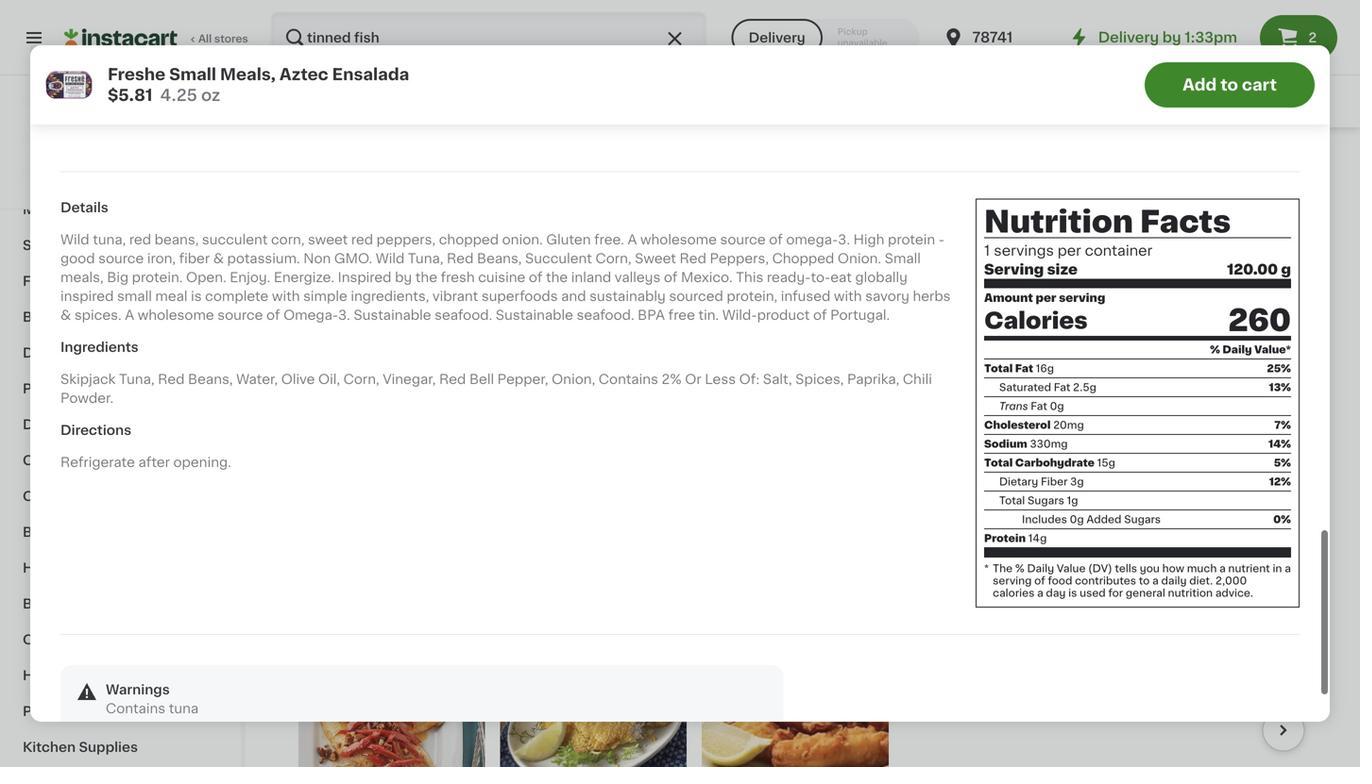 Task type: describe. For each thing, give the bounding box(es) containing it.
after
[[138, 456, 170, 469]]

cholesterol 20mg
[[984, 420, 1084, 431]]

tested
[[1172, 99, 1217, 113]]

recipes
[[23, 60, 78, 73]]

sweet
[[635, 252, 676, 265]]

product
[[757, 309, 810, 322]]

protein 14g
[[984, 534, 1047, 544]]

meals,
[[60, 271, 104, 284]]

baking
[[23, 598, 70, 611]]

free
[[668, 309, 695, 322]]

vibrant
[[433, 290, 478, 303]]

service type group
[[732, 19, 919, 57]]

78741
[[972, 31, 1013, 44]]

canned goods & soups
[[23, 490, 185, 503]]

succulent
[[202, 233, 268, 246]]

contributes
[[1075, 576, 1136, 587]]

ingredients,
[[351, 290, 429, 303]]

snacks & candy link
[[11, 228, 230, 264]]

goods for canned
[[79, 490, 125, 503]]

instacart logo image
[[64, 26, 178, 49]]

delivery for delivery by 1:33pm
[[1098, 31, 1159, 44]]

of left omega-
[[266, 309, 280, 322]]

deli link
[[11, 335, 230, 371]]

contains inside skipjack tuna, red beans, water, olive oil, corn, vinegar, red bell pepper, onion, contains 2% or less of: salt, spices, paprika, chili powder.
[[599, 373, 658, 386]]

wild tuna, red beans, succulent corn, sweet red peppers, chopped onion. gluten free. a wholesome source of omega-3. high protein - good source iron, fiber & potassium. non gmo. wild tuna, red beans, succulent corn, sweet red peppers, chopped onion. small meals, big protein. open. enjoy. energize. inspired by the fresh cuisine of the inland valleys of mexico. this ready-to-eat globally inspired small meal is complete with simple ingredients, vibrant superfoods and sustainably sourced protein, infused with savory herbs & spices. a wholesome source of omega-3. sustainable seafood. sustainable seafood. bpa free tin. wild-product of portugal.
[[60, 233, 951, 322]]

spices,
[[795, 373, 844, 386]]

add button for gerard & dominique seafoods european style smoked salmon
[[1244, 185, 1317, 219]]

fl
[[837, 137, 844, 147]]

aztec
[[279, 67, 328, 83]]

fillets inside tonnino tuna fillets in spring water button
[[902, 463, 941, 476]]

prepare
[[1313, 95, 1360, 108]]

a left day
[[1037, 588, 1043, 599]]

savory
[[865, 290, 909, 303]]

total sugars 1g
[[999, 496, 1078, 506]]

refrigerate
[[60, 456, 135, 469]]

directions
[[60, 424, 131, 437]]

0 vertical spatial %
[[1210, 345, 1220, 355]]

tonnino tuna fillets in spring water
[[810, 463, 1045, 476]]

lumpfish
[[448, 80, 510, 94]]

peppers,
[[710, 252, 769, 265]]

corn, inside skipjack tuna, red beans, water, olive oil, corn, vinegar, red bell pepper, onion, contains 2% or less of: salt, spices, paprika, chili powder.
[[343, 373, 379, 386]]

2,000
[[1216, 576, 1247, 587]]

0 vertical spatial by
[[1163, 31, 1181, 44]]

ensalada
[[332, 67, 409, 83]]

2 vertical spatial total
[[999, 496, 1025, 506]]

1 with from the left
[[272, 290, 300, 303]]

gmo.
[[334, 252, 372, 265]]

catch
[[1107, 80, 1147, 94]]

add button for tonnino tuna fillets in spring water
[[980, 185, 1053, 219]]

1 vertical spatial a
[[125, 309, 134, 322]]

1 horizontal spatial sugars
[[1124, 515, 1161, 525]]

prepared foods link
[[11, 371, 230, 407]]

seafoods
[[1213, 463, 1276, 476]]

product group containing 14
[[1074, 180, 1322, 515]]

in inside * the % daily value (dv) tells you how much a nutrient in a serving of food contributes to a daily diet. 2,000 calories a day is used for general nutrition advice.
[[1273, 564, 1282, 574]]

d'arvor
[[905, 80, 953, 94]]

non
[[303, 252, 331, 265]]

1 horizontal spatial source
[[217, 309, 263, 322]]

total for dietary fiber 3g
[[984, 458, 1013, 469]]

red down deli link
[[158, 373, 185, 386]]

is inside * the % daily value (dv) tells you how much a nutrient in a serving of food contributes to a daily diet. 2,000 calories a day is used for general nutrition advice.
[[1068, 588, 1077, 599]]

oils, vinegars, & spices link
[[11, 622, 230, 658]]

onion.
[[838, 252, 881, 265]]

trans fat 0g
[[999, 401, 1064, 412]]

inspired
[[338, 271, 392, 284]]

120.00 g
[[1227, 263, 1291, 277]]

les
[[810, 80, 834, 94]]

fillets inside the les mouettes d'arvor french mackerel fillets with white wine muscadet 5.96 fl oz
[[874, 99, 914, 113]]

french
[[956, 80, 1002, 94]]

1 seafood. from the left
[[435, 309, 492, 322]]

general
[[1126, 588, 1165, 599]]

fat for saturated
[[1054, 383, 1071, 393]]

item carousel region
[[298, 605, 1307, 768]]

a right nutrient
[[1285, 564, 1291, 574]]

amount per serving
[[984, 293, 1105, 304]]

1 horizontal spatial daily
[[1223, 345, 1252, 355]]

olive
[[281, 373, 315, 386]]

care for personal care
[[86, 706, 118, 719]]

12%
[[1269, 477, 1291, 487]]

pasta
[[114, 418, 152, 432]]

meal
[[155, 290, 188, 303]]

11 romanov caviar, black lumpfish
[[283, 55, 510, 94]]

5%
[[1274, 458, 1291, 469]]

& left tuna,
[[75, 239, 86, 252]]

beans, inside skipjack tuna, red beans, water, olive oil, corn, vinegar, red bell pepper, onion, contains 2% or less of: salt, spices, paprika, chili powder.
[[188, 373, 233, 386]]

dairy & eggs
[[23, 131, 111, 145]]

added
[[1087, 515, 1122, 525]]

0 horizontal spatial wholesome
[[138, 309, 214, 322]]

eat
[[830, 271, 852, 284]]

frozen snacks
[[1158, 95, 1253, 108]]

view pricing policy
[[64, 163, 165, 173]]

globally
[[855, 271, 908, 284]]

& left sauces
[[110, 454, 121, 468]]

4.25
[[160, 87, 197, 103]]

dairy
[[23, 131, 59, 145]]

diet.
[[1189, 576, 1213, 587]]

$9.31 element
[[810, 436, 1059, 460]]

% inside * the % daily value (dv) tells you how much a nutrient in a serving of food contributes to a daily diet. 2,000 calories a day is used for general nutrition advice.
[[1015, 564, 1025, 574]]

of down infused
[[813, 309, 827, 322]]

14
[[1085, 438, 1108, 458]]

total fat 16g
[[984, 364, 1054, 374]]

gerard
[[1074, 463, 1120, 476]]

candy
[[90, 239, 135, 252]]

skipjack
[[60, 373, 116, 386]]

2 recipe card group from the left
[[500, 612, 687, 768]]

wild inside safe catch elite wild tuna, garlic herb, mercury tested 2.6 oz
[[1183, 80, 1212, 94]]

value
[[1057, 564, 1086, 574]]

personal care link
[[11, 694, 230, 730]]

0 horizontal spatial per
[[1036, 293, 1056, 304]]

to-
[[811, 271, 830, 284]]

& left spices
[[123, 634, 134, 647]]

delivery by 1:33pm link
[[1068, 26, 1237, 49]]

1 the from the left
[[415, 271, 437, 284]]

freshe small meals, aztec ensalada $5.81 4.25 oz
[[108, 67, 409, 103]]

total carbohydrate 15g
[[984, 458, 1115, 469]]

chopped
[[439, 233, 499, 246]]

0 horizontal spatial source
[[98, 252, 144, 265]]

1 horizontal spatial wholesome
[[640, 233, 717, 246]]

small inside freshe small meals, aztec ensalada $5.81 4.25 oz
[[169, 67, 216, 83]]

view for view all
[[467, 42, 492, 53]]

1 horizontal spatial add
[[1183, 77, 1217, 93]]

0 vertical spatial sugars
[[1028, 496, 1064, 506]]

onion,
[[552, 373, 595, 386]]

0 horizontal spatial 3.
[[338, 309, 350, 322]]

central market logo image
[[102, 98, 138, 134]]

1 recipe card group from the left
[[298, 612, 485, 768]]

tuna, inside safe catch elite wild tuna, garlic herb, mercury tested 2.6 oz
[[1215, 80, 1251, 94]]

330mg
[[1030, 439, 1068, 450]]

nutrient
[[1228, 564, 1270, 574]]

policy
[[132, 163, 165, 173]]

fiber
[[179, 252, 210, 265]]

0 vertical spatial serving
[[1059, 293, 1105, 304]]

11
[[294, 55, 312, 75]]

foods
[[89, 383, 131, 396]]

to inside * the % daily value (dv) tells you how much a nutrient in a serving of food contributes to a daily diet. 2,000 calories a day is used for general nutrition advice.
[[1139, 576, 1150, 587]]

high
[[853, 233, 885, 246]]

red up mexico.
[[680, 252, 706, 265]]

1
[[984, 244, 990, 258]]

to inside button
[[1221, 77, 1238, 93]]

paprika,
[[847, 373, 900, 386]]

warnings
[[106, 684, 170, 697]]

of down "sweet"
[[664, 271, 678, 284]]

bell
[[469, 373, 494, 386]]

by inside wild tuna, red beans, succulent corn, sweet red peppers, chopped onion. gluten free. a wholesome source of omega-3. high protein - good source iron, fiber & potassium. non gmo. wild tuna, red beans, succulent corn, sweet red peppers, chopped onion. small meals, big protein. open. enjoy. energize. inspired by the fresh cuisine of the inland valleys of mexico. this ready-to-eat globally inspired small meal is complete with simple ingredients, vibrant superfoods and sustainably sourced protein, infused with savory herbs & spices. a wholesome source of omega-3. sustainable seafood. sustainable seafood. bpa free tin. wild-product of portugal.
[[395, 271, 412, 284]]

simple
[[303, 290, 347, 303]]

skipjack tuna, red beans, water, olive oil, corn, vinegar, red bell pepper, onion, contains 2% or less of: salt, spices, paprika, chili powder.
[[60, 373, 932, 405]]

product group containing add
[[810, 180, 1059, 511]]

bakery link
[[11, 299, 230, 335]]

bitchin' sauce game day dip image
[[61, 0, 451, 110]]

ingredients
[[60, 341, 139, 354]]

delivery for delivery
[[749, 31, 805, 44]]

or
[[685, 373, 701, 386]]

red up fresh
[[447, 252, 474, 265]]

& right meat
[[61, 203, 72, 216]]



Task type: locate. For each thing, give the bounding box(es) containing it.
3g
[[1070, 477, 1084, 487]]

fillets down mouettes
[[874, 99, 914, 113]]

health care
[[23, 670, 104, 683]]

1 horizontal spatial the
[[546, 271, 568, 284]]

2 vertical spatial wild
[[376, 252, 405, 265]]

a
[[1219, 564, 1226, 574], [1285, 564, 1291, 574], [1152, 576, 1159, 587], [1037, 588, 1043, 599]]

0 horizontal spatial product group
[[810, 180, 1059, 511]]

view for view pricing policy
[[64, 163, 90, 173]]

1 vertical spatial tuna,
[[408, 252, 443, 265]]

wild up frozen snacks
[[1183, 80, 1212, 94]]

1 vertical spatial serving
[[993, 576, 1032, 587]]

0 horizontal spatial recipe card group
[[298, 612, 485, 768]]

small up 4.25
[[169, 67, 216, 83]]

oz inside freshe small meals, aztec ensalada $5.81 4.25 oz
[[201, 87, 220, 103]]

oz right fl
[[847, 137, 859, 147]]

260
[[1228, 306, 1291, 336]]

frozen snacks link
[[1130, 83, 1262, 120]]

wild down peppers,
[[376, 252, 405, 265]]

3. up onion.
[[838, 233, 850, 246]]

the
[[993, 564, 1013, 574]]

0g down 1g
[[1070, 515, 1084, 525]]

total up saturated on the right
[[984, 364, 1013, 374]]

2 horizontal spatial source
[[720, 233, 766, 246]]

1 vertical spatial per
[[1036, 293, 1056, 304]]

energize.
[[274, 271, 334, 284]]

add for tonnino tuna fillets in spring water
[[1016, 196, 1044, 209]]

& up open.
[[213, 252, 224, 265]]

the down succulent
[[546, 271, 568, 284]]

1 horizontal spatial to
[[1221, 77, 1238, 93]]

fillets down $9.31 element
[[902, 463, 941, 476]]

1 horizontal spatial 0g
[[1070, 515, 1084, 525]]

0 horizontal spatial add
[[1016, 196, 1044, 209]]

personal care
[[23, 706, 118, 719]]

0 vertical spatial goods
[[51, 418, 96, 432]]

0 horizontal spatial corn,
[[343, 373, 379, 386]]

2 vertical spatial fat
[[1031, 401, 1047, 412]]

romanov
[[283, 80, 357, 94]]

is down open.
[[191, 290, 202, 303]]

add button up servings on the right of the page
[[980, 185, 1053, 219]]

refrigerate after opening.
[[60, 456, 231, 469]]

0 vertical spatial fat
[[1015, 364, 1033, 374]]

1 horizontal spatial tuna,
[[408, 252, 443, 265]]

chili
[[903, 373, 932, 386]]

delivery inside "button"
[[749, 31, 805, 44]]

0 horizontal spatial tuna,
[[119, 373, 154, 386]]

oz inside the les mouettes d'arvor french mackerel fillets with white wine muscadet 5.96 fl oz
[[847, 137, 859, 147]]

2 the from the left
[[546, 271, 568, 284]]

water
[[1006, 463, 1045, 476]]

with down energize. on the left top
[[272, 290, 300, 303]]

add button up g
[[1244, 185, 1317, 219]]

recipe card group
[[298, 612, 485, 768], [500, 612, 687, 768], [702, 612, 889, 768]]

3.
[[838, 233, 850, 246], [338, 309, 350, 322]]

% left the value*
[[1210, 345, 1220, 355]]

beverages
[[23, 167, 95, 180]]

add button
[[980, 185, 1053, 219], [1244, 185, 1317, 219]]

1 horizontal spatial by
[[1163, 31, 1181, 44]]

tuna, down deli link
[[119, 373, 154, 386]]

kitchen
[[23, 741, 76, 755]]

herb,
[[1074, 99, 1110, 113]]

1 vertical spatial oz
[[1093, 118, 1105, 128]]

wild-
[[722, 309, 757, 322]]

1 horizontal spatial oz
[[847, 137, 859, 147]]

elite
[[1151, 80, 1179, 94]]

source up the peppers,
[[720, 233, 766, 246]]

0 horizontal spatial contains
[[106, 703, 165, 716]]

1:33pm
[[1185, 31, 1237, 44]]

breakfast link
[[11, 515, 230, 551]]

stores
[[214, 34, 248, 44]]

1 vertical spatial 3.
[[338, 309, 350, 322]]

white
[[951, 99, 989, 113]]

& right the 15g
[[1123, 463, 1134, 476]]

canned
[[23, 490, 76, 503]]

1 horizontal spatial 3.
[[838, 233, 850, 246]]

goods down refrigerate
[[79, 490, 125, 503]]

2 button
[[1260, 15, 1337, 60]]

source down complete on the top left of the page
[[217, 309, 263, 322]]

1 vertical spatial view
[[64, 163, 90, 173]]

0 vertical spatial 3.
[[838, 233, 850, 246]]

0 horizontal spatial with
[[272, 290, 300, 303]]

0 vertical spatial source
[[720, 233, 766, 246]]

care inside personal care link
[[86, 706, 118, 719]]

baking essentials link
[[11, 587, 230, 622]]

0 vertical spatial contains
[[599, 373, 658, 386]]

this
[[736, 271, 763, 284]]

with down eat
[[834, 290, 862, 303]]

a down small
[[125, 309, 134, 322]]

1 horizontal spatial with
[[834, 290, 862, 303]]

sustainable down ingredients,
[[354, 309, 431, 322]]

1 horizontal spatial corn,
[[596, 252, 631, 265]]

beans,
[[477, 252, 522, 265], [188, 373, 233, 386]]

0 vertical spatial beans,
[[477, 252, 522, 265]]

0 horizontal spatial sugars
[[1028, 496, 1064, 506]]

0 vertical spatial to
[[1221, 77, 1238, 93]]

0 vertical spatial care
[[71, 670, 104, 683]]

essentials
[[73, 598, 142, 611]]

small inside wild tuna, red beans, succulent corn, sweet red peppers, chopped onion. gluten free. a wholesome source of omega-3. high protein - good source iron, fiber & potassium. non gmo. wild tuna, red beans, succulent corn, sweet red peppers, chopped onion. small meals, big protein. open. enjoy. energize. inspired by the fresh cuisine of the inland valleys of mexico. this ready-to-eat globally inspired small meal is complete with simple ingredients, vibrant superfoods and sustainably sourced protein, infused with savory herbs & spices. a wholesome source of omega-3. sustainable seafood. sustainable seafood. bpa free tin. wild-product of portugal.
[[885, 252, 921, 265]]

care down 'vinegars,'
[[71, 670, 104, 683]]

corn, inside wild tuna, red beans, succulent corn, sweet red peppers, chopped onion. gluten free. a wholesome source of omega-3. high protein - good source iron, fiber & potassium. non gmo. wild tuna, red beans, succulent corn, sweet red peppers, chopped onion. small meals, big protein. open. enjoy. energize. inspired by the fresh cuisine of the inland valleys of mexico. this ready-to-eat globally inspired small meal is complete with simple ingredients, vibrant superfoods and sustainably sourced protein, infused with savory herbs & spices. a wholesome source of omega-3. sustainable seafood. sustainable seafood. bpa free tin. wild-product of portugal.
[[596, 252, 631, 265]]

add
[[1183, 77, 1217, 93], [1016, 196, 1044, 209], [1280, 196, 1307, 209]]

0 vertical spatial small
[[169, 67, 216, 83]]

recommended searches element
[[261, 76, 1360, 128]]

frozen
[[23, 275, 69, 288]]

0 horizontal spatial all
[[198, 34, 212, 44]]

to up snacks at the right of the page
[[1221, 77, 1238, 93]]

1 red from the left
[[129, 233, 151, 246]]

product group
[[810, 180, 1059, 511], [1074, 180, 1322, 515]]

1 horizontal spatial in
[[1273, 564, 1282, 574]]

0 horizontal spatial oz
[[201, 87, 220, 103]]

sodium 330mg
[[984, 439, 1068, 450]]

delivery by 1:33pm
[[1098, 31, 1237, 44]]

style
[[1141, 482, 1175, 495]]

sustainable down the superfoods
[[496, 309, 573, 322]]

dry goods & pasta link
[[11, 407, 230, 443]]

is right day
[[1068, 588, 1077, 599]]

add up servings on the right of the page
[[1016, 196, 1044, 209]]

carbohydrate
[[1015, 458, 1095, 469]]

seafood
[[75, 203, 132, 216]]

2 vertical spatial source
[[217, 309, 263, 322]]

0 horizontal spatial 0g
[[1050, 401, 1064, 412]]

1 horizontal spatial recipe card group
[[500, 612, 687, 768]]

2 horizontal spatial recipe card group
[[702, 612, 889, 768]]

wholesome down meal
[[138, 309, 214, 322]]

0 vertical spatial per
[[1058, 244, 1081, 258]]

in right nutrient
[[1273, 564, 1282, 574]]

tonnino
[[810, 463, 863, 476]]

$3.74 element
[[1074, 53, 1322, 78]]

3. down simple
[[338, 309, 350, 322]]

sugars up "includes"
[[1028, 496, 1064, 506]]

of up chopped
[[769, 233, 783, 246]]

per up size
[[1058, 244, 1081, 258]]

of inside * the % daily value (dv) tells you how much a nutrient in a serving of food contributes to a daily diet. 2,000 calories a day is used for general nutrition advice.
[[1034, 576, 1045, 587]]

source up big
[[98, 252, 144, 265]]

None search field
[[270, 11, 707, 64]]

delivery up catch
[[1098, 31, 1159, 44]]

1 horizontal spatial sustainable
[[496, 309, 573, 322]]

cholesterol
[[984, 420, 1051, 431]]

1 horizontal spatial a
[[628, 233, 637, 246]]

herbs
[[913, 290, 951, 303]]

fat
[[1015, 364, 1033, 374], [1054, 383, 1071, 393], [1031, 401, 1047, 412]]

1 horizontal spatial red
[[351, 233, 373, 246]]

total for saturated fat 2.5g
[[984, 364, 1013, 374]]

& inside the 14 gerard & dominique seafoods european style smoked salmon
[[1123, 463, 1134, 476]]

& left 'soups'
[[128, 490, 139, 503]]

0 horizontal spatial %
[[1015, 564, 1025, 574]]

0 vertical spatial total
[[984, 364, 1013, 374]]

25%
[[1267, 364, 1291, 374]]

free.
[[594, 233, 624, 246]]

1 vertical spatial beans,
[[188, 373, 233, 386]]

to up general
[[1139, 576, 1150, 587]]

beans, up cuisine
[[477, 252, 522, 265]]

1 vertical spatial corn,
[[343, 373, 379, 386]]

meat
[[23, 203, 58, 216]]

0 horizontal spatial by
[[395, 271, 412, 284]]

small down the "protein"
[[885, 252, 921, 265]]

tuna
[[866, 463, 898, 476]]

sourced
[[669, 290, 723, 303]]

daily inside * the % daily value (dv) tells you how much a nutrient in a serving of food contributes to a daily diet. 2,000 calories a day is used for general nutrition advice.
[[1027, 564, 1054, 574]]

1 vertical spatial source
[[98, 252, 144, 265]]

add up g
[[1280, 196, 1307, 209]]

0 horizontal spatial to
[[1139, 576, 1150, 587]]

fat for total
[[1015, 364, 1033, 374]]

view down dairy & eggs
[[64, 163, 90, 173]]

is inside wild tuna, red beans, succulent corn, sweet red peppers, chopped onion. gluten free. a wholesome source of omega-3. high protein - good source iron, fiber & potassium. non gmo. wild tuna, red beans, succulent corn, sweet red peppers, chopped onion. small meals, big protein. open. enjoy. energize. inspired by the fresh cuisine of the inland valleys of mexico. this ready-to-eat globally inspired small meal is complete with simple ingredients, vibrant superfoods and sustainably sourced protein, infused with savory herbs & spices. a wholesome source of omega-3. sustainable seafood. sustainable seafood. bpa free tin. wild-product of portugal.
[[191, 290, 202, 303]]

add up frozen snacks
[[1183, 77, 1217, 93]]

1 horizontal spatial delivery
[[1098, 31, 1159, 44]]

1 horizontal spatial contains
[[599, 373, 658, 386]]

soups
[[142, 490, 185, 503]]

0 horizontal spatial delivery
[[749, 31, 805, 44]]

total down dietary
[[999, 496, 1025, 506]]

1 horizontal spatial all
[[495, 42, 508, 53]]

2 product group from the left
[[1074, 180, 1322, 515]]

serving up calories
[[993, 576, 1032, 587]]

contains left 2%
[[599, 373, 658, 386]]

breakfast
[[23, 526, 89, 539]]

1 vertical spatial small
[[885, 252, 921, 265]]

& left pasta
[[99, 418, 110, 432]]

contains
[[599, 373, 658, 386], [106, 703, 165, 716]]

a right free.
[[628, 233, 637, 246]]

mercury
[[1114, 99, 1169, 113]]

fat for trans
[[1031, 401, 1047, 412]]

per up calories
[[1036, 293, 1056, 304]]

1 sustainable from the left
[[354, 309, 431, 322]]

0 horizontal spatial is
[[191, 290, 202, 303]]

0 vertical spatial view
[[467, 42, 492, 53]]

red up gmo.
[[351, 233, 373, 246]]

78741 button
[[942, 11, 1056, 64]]

red left bell
[[439, 373, 466, 386]]

food
[[1048, 576, 1072, 587]]

oz inside safe catch elite wild tuna, garlic herb, mercury tested 2.6 oz
[[1093, 118, 1105, 128]]

2 seafood. from the left
[[577, 309, 634, 322]]

0 horizontal spatial serving
[[993, 576, 1032, 587]]

saturated
[[999, 383, 1051, 393]]

by up ingredients,
[[395, 271, 412, 284]]

sustainably
[[590, 290, 666, 303]]

3 recipe card group from the left
[[702, 612, 889, 768]]

fat up "cholesterol 20mg"
[[1031, 401, 1047, 412]]

of left food
[[1034, 576, 1045, 587]]

0 horizontal spatial a
[[125, 309, 134, 322]]

2 red from the left
[[351, 233, 373, 246]]

1 vertical spatial sugars
[[1124, 515, 1161, 525]]

freshe
[[108, 67, 165, 83]]

in inside button
[[944, 463, 956, 476]]

wild
[[1183, 80, 1212, 94], [60, 233, 89, 246], [376, 252, 405, 265]]

and
[[561, 290, 586, 303]]

%
[[1210, 345, 1220, 355], [1015, 564, 1025, 574]]

0 horizontal spatial wild
[[60, 233, 89, 246]]

contains down 'warnings'
[[106, 703, 165, 716]]

beans, left water,
[[188, 373, 233, 386]]

sugars down style
[[1124, 515, 1161, 525]]

1 horizontal spatial serving
[[1059, 293, 1105, 304]]

1 vertical spatial total
[[984, 458, 1013, 469]]

frozen
[[1158, 95, 1202, 108]]

protein
[[888, 233, 935, 246]]

2 vertical spatial oz
[[847, 137, 859, 147]]

value*
[[1254, 345, 1291, 355]]

prepared
[[23, 383, 85, 396]]

for
[[1108, 588, 1123, 599]]

servings
[[994, 244, 1054, 258]]

total down sodium
[[984, 458, 1013, 469]]

contains inside the warnings contains tuna
[[106, 703, 165, 716]]

0 vertical spatial fillets
[[874, 99, 914, 113]]

to
[[1221, 77, 1238, 93], [1139, 576, 1150, 587]]

2 horizontal spatial tuna,
[[1215, 80, 1251, 94]]

1 add button from the left
[[980, 185, 1053, 219]]

% right the
[[1015, 564, 1025, 574]]

0g down saturated fat 2.5g
[[1050, 401, 1064, 412]]

corn, right oil,
[[343, 373, 379, 386]]

daily left the value*
[[1223, 345, 1252, 355]]

by up $3.74 element
[[1163, 31, 1181, 44]]

1 vertical spatial wild
[[60, 233, 89, 246]]

sponsored badge image
[[1074, 499, 1131, 510]]

fat left 2.5g
[[1054, 383, 1071, 393]]

delivery up recommended searches element
[[749, 31, 805, 44]]

1 product group from the left
[[810, 180, 1059, 511]]

tuna, up snacks at the right of the page
[[1215, 80, 1251, 94]]

dominique
[[1137, 463, 1210, 476]]

16g
[[1036, 364, 1054, 374]]

produce
[[23, 95, 80, 109]]

2 horizontal spatial wild
[[1183, 80, 1212, 94]]

spring
[[959, 463, 1002, 476]]

seafood. down vibrant at top
[[435, 309, 492, 322]]

13%
[[1269, 383, 1291, 393]]

nutrition
[[984, 207, 1133, 237]]

calories
[[984, 310, 1088, 333]]

1 horizontal spatial add button
[[1244, 185, 1317, 219]]

1 vertical spatial contains
[[106, 703, 165, 716]]

2 sustainable from the left
[[496, 309, 573, 322]]

fat up saturated on the right
[[1015, 364, 1033, 374]]

0 horizontal spatial the
[[415, 271, 437, 284]]

0 vertical spatial oz
[[201, 87, 220, 103]]

oz right 4.25
[[201, 87, 220, 103]]

2 with from the left
[[834, 290, 862, 303]]

of up the superfoods
[[529, 271, 543, 284]]

0 horizontal spatial sustainable
[[354, 309, 431, 322]]

2 add button from the left
[[1244, 185, 1317, 219]]

in
[[944, 463, 956, 476], [1273, 564, 1282, 574]]

1 vertical spatial in
[[1273, 564, 1282, 574]]

add to cart
[[1183, 77, 1277, 93]]

0 horizontal spatial beans,
[[188, 373, 233, 386]]

tuna, inside wild tuna, red beans, succulent corn, sweet red peppers, chopped onion. gluten free. a wholesome source of omega-3. high protein - good source iron, fiber & potassium. non gmo. wild tuna, red beans, succulent corn, sweet red peppers, chopped onion. small meals, big protein. open. enjoy. energize. inspired by the fresh cuisine of the inland valleys of mexico. this ready-to-eat globally inspired small meal is complete with simple ingredients, vibrant superfoods and sustainably sourced protein, infused with savory herbs & spices. a wholesome source of omega-3. sustainable seafood. sustainable seafood. bpa free tin. wild-product of portugal.
[[408, 252, 443, 265]]

tuna, inside skipjack tuna, red beans, water, olive oil, corn, vinegar, red bell pepper, onion, contains 2% or less of: salt, spices, paprika, chili powder.
[[119, 373, 154, 386]]

in down $9.31 element
[[944, 463, 956, 476]]

0 horizontal spatial view
[[64, 163, 90, 173]]

red up iron,
[[129, 233, 151, 246]]

2 vertical spatial tuna,
[[119, 373, 154, 386]]

goods down powder.
[[51, 418, 96, 432]]

view up lumpfish
[[467, 42, 492, 53]]

0 horizontal spatial daily
[[1027, 564, 1054, 574]]

serving inside * the % daily value (dv) tells you how much a nutrient in a serving of food contributes to a daily diet. 2,000 calories a day is used for general nutrition advice.
[[993, 576, 1032, 587]]

much
[[1187, 564, 1217, 574]]

corn,
[[596, 252, 631, 265], [343, 373, 379, 386]]

beans, inside wild tuna, red beans, succulent corn, sweet red peppers, chopped onion. gluten free. a wholesome source of omega-3. high protein - good source iron, fiber & potassium. non gmo. wild tuna, red beans, succulent corn, sweet red peppers, chopped onion. small meals, big protein. open. enjoy. energize. inspired by the fresh cuisine of the inland valleys of mexico. this ready-to-eat globally inspired small meal is complete with simple ingredients, vibrant superfoods and sustainably sourced protein, infused with savory herbs & spices. a wholesome source of omega-3. sustainable seafood. sustainable seafood. bpa free tin. wild-product of portugal.
[[477, 252, 522, 265]]

all up lumpfish
[[495, 42, 508, 53]]

corn, down free.
[[596, 252, 631, 265]]

0 vertical spatial in
[[944, 463, 956, 476]]

care up supplies
[[86, 706, 118, 719]]

all inside 'link'
[[495, 42, 508, 53]]

wholesome up "sweet"
[[640, 233, 717, 246]]

condiments & sauces
[[23, 454, 174, 468]]

serving down size
[[1059, 293, 1105, 304]]

1 horizontal spatial view
[[467, 42, 492, 53]]

mouettes
[[837, 80, 901, 94]]

care for health care
[[71, 670, 104, 683]]

1 horizontal spatial product group
[[1074, 180, 1322, 515]]

daily up food
[[1027, 564, 1054, 574]]

the left fresh
[[415, 271, 437, 284]]

european
[[1074, 482, 1137, 495]]

goods
[[51, 418, 96, 432], [79, 490, 125, 503]]

all left stores
[[198, 34, 212, 44]]

serving
[[1059, 293, 1105, 304], [993, 576, 1032, 587]]

1 horizontal spatial %
[[1210, 345, 1220, 355]]

goods for dry
[[51, 418, 96, 432]]

care inside health care link
[[71, 670, 104, 683]]

& down "inspired"
[[60, 309, 71, 322]]

small
[[169, 67, 216, 83], [885, 252, 921, 265]]

& left eggs
[[63, 131, 74, 145]]

0 horizontal spatial add button
[[980, 185, 1053, 219]]

0 horizontal spatial in
[[944, 463, 956, 476]]

per inside nutrition facts 1 servings per container
[[1058, 244, 1081, 258]]

oils, vinegars, & spices
[[23, 634, 184, 647]]

a down you
[[1152, 576, 1159, 587]]

add for gerard & dominique seafoods european style smoked salmon
[[1280, 196, 1307, 209]]

a up 2,000
[[1219, 564, 1226, 574]]

iron,
[[147, 252, 176, 265]]

1 vertical spatial wholesome
[[138, 309, 214, 322]]

opening.
[[173, 456, 231, 469]]

all
[[198, 34, 212, 44], [495, 42, 508, 53]]

seafood. down sustainably
[[577, 309, 634, 322]]

view inside 'link'
[[467, 42, 492, 53]]



Task type: vqa. For each thing, say whether or not it's contained in the screenshot.
25%
yes



